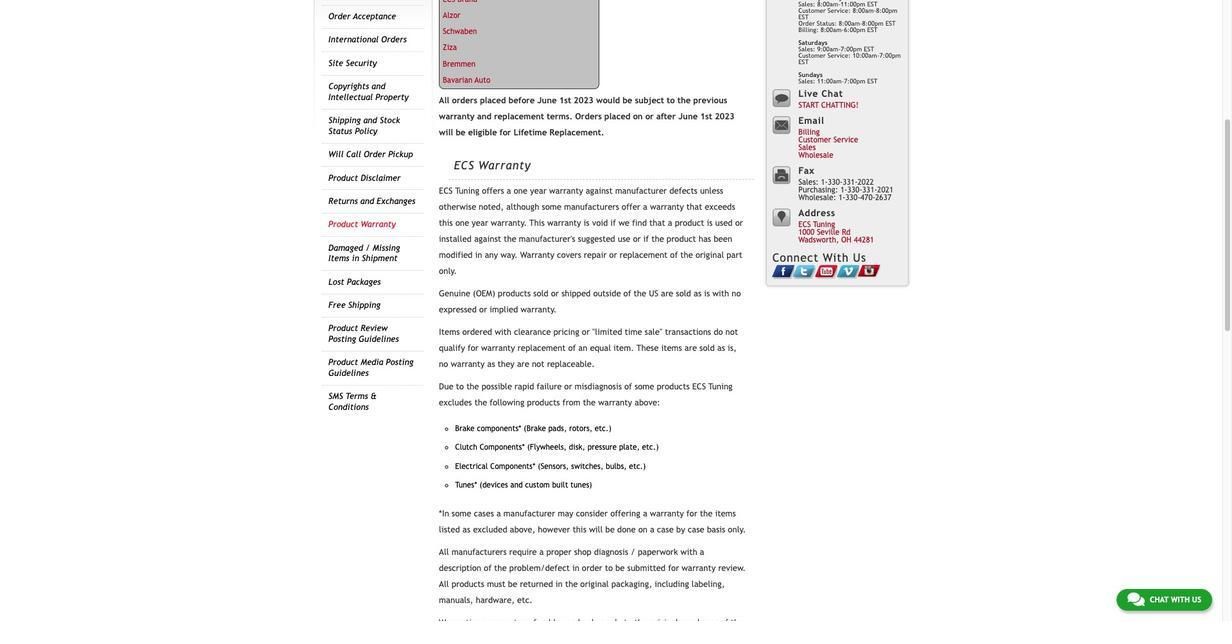 Task type: describe. For each thing, give the bounding box(es) containing it.
product review posting guidelines
[[329, 324, 399, 344]]

chat inside live chat start chatting!
[[822, 88, 843, 99]]

disk,
[[569, 443, 585, 452]]

bulbs,
[[606, 462, 627, 471]]

excludes
[[439, 398, 472, 408]]

1 vertical spatial etc.)
[[642, 443, 659, 452]]

3 all from the top
[[439, 580, 449, 589]]

rd
[[842, 228, 851, 237]]

ecs inside address ecs tuning 1000 seville rd wadsworth, oh 44281
[[799, 220, 811, 229]]

as left "is,"
[[717, 343, 725, 353]]

be inside *in some cases a manufacturer may consider offering a warranty for the items listed as excluded above, however this will be done on a case by case basis only.
[[605, 525, 615, 535]]

find
[[632, 218, 647, 228]]

all manufacturers require a proper shop diagnosis / paperwork with a description of the problem/defect in order to be submitted for warranty review. all products must be returned in the original packaging, including labeling, manuals, hardware, etc.
[[439, 547, 746, 605]]

the inside all orders placed before june 1st 2023 would be subject to the previous warranty and replacement terms. orders placed on or after june 1st 2023 will be eligible for lifetime replacement.
[[678, 95, 691, 105]]

packages
[[347, 277, 381, 287]]

shipping and stock status policy link
[[329, 116, 400, 136]]

to inside all orders placed before june 1st 2023 would be subject to the previous warranty and replacement terms. orders placed on or after june 1st 2023 will be eligible for lifetime replacement.
[[667, 95, 675, 105]]

or inside items ordered with clearance pricing or "limited time sale" transactions do not qualify for warranty replacement of an equal item. these items are sold as is, no warranty as they are not replaceable.
[[582, 327, 590, 337]]

electrical components* (sensors, switches, bulbs, etc.)
[[455, 462, 646, 471]]

1 vertical spatial 8:00pm
[[862, 20, 884, 27]]

free
[[329, 300, 346, 310]]

review
[[361, 324, 388, 333]]

or inside all orders placed before june 1st 2023 would be subject to the previous warranty and replacement terms. orders placed on or after june 1st 2023 will be eligible for lifetime replacement.
[[645, 111, 654, 121]]

a right find
[[668, 218, 672, 228]]

a up paperwork
[[650, 525, 655, 535]]

1 horizontal spatial order
[[364, 150, 386, 159]]

"limited
[[592, 327, 622, 337]]

item.
[[614, 343, 634, 353]]

problem/defect
[[509, 564, 570, 573]]

basis
[[707, 525, 726, 535]]

1 horizontal spatial year
[[530, 186, 547, 196]]

some inside ecs tuning offers a one year warranty against manufacturer defects unless otherwise noted, although some manufacturers offer a warranty that exceeds this one year warranty. this warranty is void if we find that a product is used or installed against the manufacturer's suggested use or if the product has been modified in any way. warranty covers repair or replacement of the original part only.
[[542, 202, 562, 212]]

any
[[485, 250, 498, 260]]

8:00am- down 11:00pm
[[839, 20, 862, 27]]

free shipping
[[329, 300, 380, 310]]

repair
[[584, 250, 607, 260]]

chat with us link
[[1117, 589, 1212, 611]]

is,
[[728, 343, 737, 353]]

/ inside all manufacturers require a proper shop diagnosis / paperwork with a description of the problem/defect in order to be submitted for warranty review. all products must be returned in the original packaging, including labeling, manuals, hardware, etc.
[[631, 547, 635, 557]]

bremmen
[[443, 59, 476, 68]]

0 horizontal spatial year
[[472, 218, 488, 228]]

2637
[[876, 193, 892, 202]]

sales link
[[799, 143, 816, 152]]

items inside items ordered with clearance pricing or "limited time sale" transactions do not qualify for warranty replacement of an equal item. these items are sold as is, no warranty as they are not replaceable.
[[439, 327, 460, 337]]

must
[[487, 580, 506, 589]]

all orders placed before june 1st 2023 would be subject to the previous warranty and replacement terms. orders placed on or after june 1st 2023 will be eligible for lifetime replacement.
[[439, 95, 735, 137]]

customer inside 'email billing customer service sales wholesale'
[[799, 136, 831, 145]]

address
[[799, 207, 836, 218]]

this inside *in some cases a manufacturer may consider offering a warranty for the items listed as excluded above, however this will be done on a case by case basis only.
[[573, 525, 587, 535]]

or left shipped
[[551, 289, 559, 299]]

returns and exchanges link
[[329, 196, 416, 206]]

orders
[[452, 95, 477, 105]]

1 customer from the top
[[799, 7, 826, 14]]

1- up wholesale: at the top right of page
[[821, 178, 828, 187]]

eligible
[[468, 127, 497, 137]]

1 vertical spatial shipping
[[348, 300, 380, 310]]

will inside all orders placed before june 1st 2023 would be subject to the previous warranty and replacement terms. orders placed on or after june 1st 2023 will be eligible for lifetime replacement.
[[439, 127, 453, 137]]

do
[[714, 327, 723, 337]]

is left used
[[707, 218, 713, 228]]

billing
[[799, 128, 820, 137]]

and for stock
[[363, 116, 377, 125]]

a right the cases
[[497, 509, 501, 519]]

defects
[[670, 186, 698, 196]]

copyrights and intellectual property link
[[329, 82, 409, 102]]

products inside all manufacturers require a proper shop diagnosis / paperwork with a description of the problem/defect in order to be submitted for warranty review. all products must be returned in the original packaging, including labeling, manuals, hardware, etc.
[[452, 580, 485, 589]]

hardware,
[[476, 596, 515, 605]]

or right repair
[[609, 250, 617, 260]]

has
[[699, 234, 711, 244]]

the inside *in some cases a manufacturer may consider offering a warranty for the items listed as excluded above, however this will be done on a case by case basis only.
[[700, 509, 713, 519]]

cases
[[474, 509, 494, 519]]

a up problem/defect
[[539, 547, 544, 557]]

330- up wholesale: at the top right of page
[[828, 178, 843, 187]]

tuning inside ecs tuning offers a one year warranty against manufacturer defects unless otherwise noted, although some manufacturers offer a warranty that exceeds this one year warranty. this warranty is void if we find that a product is used or installed against the manufacturer's suggested use or if the product has been modified in any way. warranty covers repair or replacement of the original part only.
[[455, 186, 480, 196]]

in inside ecs tuning offers a one year warranty against manufacturer defects unless otherwise noted, although some manufacturers offer a warranty that exceeds this one year warranty. this warranty is void if we find that a product is used or installed against the manufacturer's suggested use or if the product has been modified in any way. warranty covers repair or replacement of the original part only.
[[475, 250, 482, 260]]

as left they at the bottom of the page
[[487, 360, 495, 369]]

11:00am-
[[817, 78, 844, 85]]

sold inside items ordered with clearance pricing or "limited time sale" transactions do not qualify for warranty replacement of an equal item. these items are sold as is, no warranty as they are not replaceable.
[[700, 343, 715, 353]]

0 vertical spatial product
[[675, 218, 704, 228]]

above,
[[510, 525, 536, 535]]

warranty inside all manufacturers require a proper shop diagnosis / paperwork with a description of the problem/defect in order to be submitted for warranty review. all products must be returned in the original packaging, including labeling, manuals, hardware, etc.
[[682, 564, 716, 573]]

1 vertical spatial product
[[667, 234, 696, 244]]

service
[[834, 136, 859, 145]]

ziza link
[[440, 40, 599, 56]]

1 horizontal spatial 331-
[[863, 186, 877, 195]]

would
[[596, 95, 620, 105]]

(brake
[[524, 424, 546, 433]]

before
[[509, 95, 535, 105]]

the right use
[[652, 234, 664, 244]]

and left custom at bottom left
[[510, 481, 523, 490]]

8:00am- up 9:00am-
[[821, 26, 844, 33]]

due to the possible rapid failure or misdiagnosis of some products ecs tuning excludes the following products from the warranty above:
[[439, 382, 733, 408]]

of inside ecs tuning offers a one year warranty against manufacturer defects unless otherwise noted, although some manufacturers offer a warranty that exceeds this one year warranty. this warranty is void if we find that a product is used or installed against the manufacturer's suggested use or if the product has been modified in any way. warranty covers repair or replacement of the original part only.
[[670, 250, 678, 260]]

1 vertical spatial 1st
[[700, 111, 712, 121]]

pickup
[[388, 150, 413, 159]]

although
[[506, 202, 539, 212]]

0 horizontal spatial 2023
[[574, 95, 594, 105]]

in left order
[[572, 564, 580, 573]]

connect
[[773, 251, 819, 264]]

products up the above:
[[657, 382, 690, 392]]

tuning inside due to the possible rapid failure or misdiagnosis of some products ecs tuning excludes the following products from the warranty above:
[[709, 382, 733, 392]]

product for product disclaimer
[[329, 173, 358, 183]]

product for product review posting guidelines
[[329, 324, 358, 333]]

rotors,
[[569, 424, 593, 433]]

1 horizontal spatial sold
[[676, 289, 691, 299]]

with inside items ordered with clearance pricing or "limited time sale" transactions do not qualify for warranty replacement of an equal item. these items are sold as is, no warranty as they are not replaceable.
[[495, 327, 512, 337]]

the up "excludes"
[[467, 382, 479, 392]]

1 vertical spatial are
[[685, 343, 697, 353]]

due
[[439, 382, 454, 392]]

etc.) for electrical components* (sensors, switches, bulbs, etc.)
[[629, 462, 646, 471]]

be right must
[[508, 580, 517, 589]]

offers
[[482, 186, 504, 196]]

product disclaimer link
[[329, 173, 401, 183]]

seville
[[817, 228, 840, 237]]

/ inside the damaged / missing items in shipment
[[366, 243, 370, 253]]

0 vertical spatial if
[[611, 218, 616, 228]]

of inside genuine (oem) products sold or shipped outside of the us are sold as is with no expressed or implied warranty.
[[624, 289, 631, 299]]

44281
[[854, 236, 874, 245]]

7:00pm down 10:00am-
[[844, 78, 866, 85]]

replacement for "limited
[[518, 343, 566, 353]]

0 horizontal spatial june
[[537, 95, 557, 105]]

offer
[[622, 202, 641, 212]]

0 vertical spatial that
[[687, 202, 702, 212]]

a up labeling,
[[700, 547, 704, 557]]

consider
[[576, 509, 608, 519]]

wadsworth,
[[799, 236, 839, 245]]

or inside due to the possible rapid failure or misdiagnosis of some products ecs tuning excludes the following products from the warranty above:
[[564, 382, 572, 392]]

bavarian auto link
[[440, 72, 599, 88]]

1 vertical spatial if
[[644, 234, 649, 244]]

and for intellectual
[[372, 82, 385, 91]]

0 horizontal spatial placed
[[480, 95, 506, 105]]

or down (oem)
[[479, 305, 487, 315]]

brake components* (brake pads, rotors, etc.)
[[455, 424, 612, 433]]

0 horizontal spatial one
[[455, 218, 469, 228]]

use
[[618, 234, 631, 244]]

clutch components* (flywheels, disk, pressure plate, etc.)
[[455, 443, 659, 452]]

including
[[655, 580, 689, 589]]

0 vertical spatial 8:00pm
[[876, 7, 898, 14]]

product disclaimer
[[329, 173, 401, 183]]

0 horizontal spatial sold
[[533, 289, 549, 299]]

a right offering
[[643, 509, 648, 519]]

(oem)
[[473, 289, 495, 299]]

1 horizontal spatial june
[[678, 111, 698, 121]]

7:00pm down 6:00pm at the top right of the page
[[841, 46, 862, 53]]

1- left 2022
[[841, 186, 848, 195]]

as inside *in some cases a manufacturer may consider offering a warranty for the items listed as excluded above, however this will be done on a case by case basis only.
[[463, 525, 471, 535]]

all for all orders placed before june 1st 2023 would be subject to the previous warranty and replacement terms. orders placed on or after june 1st 2023 will be eligible for lifetime replacement.
[[439, 95, 449, 105]]

only. inside *in some cases a manufacturer may consider offering a warranty for the items listed as excluded above, however this will be done on a case by case basis only.
[[728, 525, 746, 535]]

3 sales: from the top
[[799, 78, 815, 85]]

7:00pm right 9:00am-
[[880, 52, 901, 59]]

1- right wholesale: at the top right of page
[[839, 193, 846, 202]]

with inside all manufacturers require a proper shop diagnosis / paperwork with a description of the problem/defect in order to be submitted for warranty review. all products must be returned in the original packaging, including labeling, manuals, hardware, etc.
[[681, 547, 697, 557]]

used
[[715, 218, 733, 228]]

manufacturers inside ecs tuning offers a one year warranty against manufacturer defects unless otherwise noted, although some manufacturers offer a warranty that exceeds this one year warranty. this warranty is void if we find that a product is used or installed against the manufacturer's suggested use or if the product has been modified in any way. warranty covers repair or replacement of the original part only.
[[564, 202, 619, 212]]

etc.) for brake components* (brake pads, rotors, etc.)
[[595, 424, 612, 433]]

is left void
[[584, 218, 590, 228]]

guidelines for media
[[329, 368, 369, 378]]

0 horizontal spatial 1st
[[559, 95, 571, 105]]

0 vertical spatial against
[[586, 186, 613, 196]]

or right use
[[633, 234, 641, 244]]

warranty. inside ecs tuning offers a one year warranty against manufacturer defects unless otherwise noted, although some manufacturers offer a warranty that exceeds this one year warranty. this warranty is void if we find that a product is used or installed against the manufacturer's suggested use or if the product has been modified in any way. warranty covers repair or replacement of the original part only.
[[491, 218, 527, 228]]

these
[[637, 343, 659, 353]]

0 horizontal spatial order
[[329, 12, 351, 21]]

and for exchanges
[[360, 196, 374, 206]]

no inside items ordered with clearance pricing or "limited time sale" transactions do not qualify for warranty replacement of an equal item. these items are sold as is, no warranty as they are not replaceable.
[[439, 360, 448, 369]]

call
[[346, 150, 361, 159]]

for inside items ordered with clearance pricing or "limited time sale" transactions do not qualify for warranty replacement of an equal item. these items are sold as is, no warranty as they are not replaceable.
[[468, 343, 479, 353]]

lifetime
[[514, 127, 547, 137]]

the up must
[[494, 564, 507, 573]]

*in some cases a manufacturer may consider offering a warranty for the items listed as excluded above, however this will be done on a case by case basis only.
[[439, 509, 746, 535]]

items inside *in some cases a manufacturer may consider offering a warranty for the items listed as excluded above, however this will be done on a case by case basis only.
[[715, 509, 736, 519]]

manufacturers inside all manufacturers require a proper shop diagnosis / paperwork with a description of the problem/defect in order to be submitted for warranty review. all products must be returned in the original packaging, including labeling, manuals, hardware, etc.
[[452, 547, 507, 557]]

a right offer at the top of page
[[643, 202, 648, 212]]

status:
[[817, 20, 837, 27]]

following
[[490, 398, 525, 408]]

the left the part
[[681, 250, 693, 260]]

be left eligible
[[456, 127, 466, 137]]

copyrights and intellectual property
[[329, 82, 409, 102]]

billing link
[[799, 128, 820, 137]]

(flywheels,
[[527, 443, 567, 452]]

components*
[[477, 424, 521, 433]]

the right 'from'
[[583, 398, 596, 408]]

labeling,
[[692, 580, 725, 589]]

1 vertical spatial 2023
[[715, 111, 735, 121]]

ecs tuning offers a one year warranty against manufacturer defects unless otherwise noted, although some manufacturers offer a warranty that exceeds this one year warranty. this warranty is void if we find that a product is used or installed against the manufacturer's suggested use or if the product has been modified in any way. warranty covers repair or replacement of the original part only.
[[439, 186, 743, 276]]

*in
[[439, 509, 449, 519]]

by
[[676, 525, 685, 535]]

free shipping link
[[329, 300, 380, 310]]

terms.
[[547, 111, 573, 121]]

be down the diagnosis
[[616, 564, 625, 573]]

original inside all manufacturers require a proper shop diagnosis / paperwork with a description of the problem/defect in order to be submitted for warranty review. all products must be returned in the original packaging, including labeling, manuals, hardware, etc.
[[580, 580, 609, 589]]

posting for product media posting guidelines
[[386, 358, 414, 367]]

replaceable.
[[547, 360, 595, 369]]

is inside genuine (oem) products sold or shipped outside of the us are sold as is with no expressed or implied warranty.
[[704, 289, 710, 299]]

in right returned
[[556, 580, 563, 589]]

shipped
[[562, 289, 591, 299]]

exchanges
[[377, 196, 416, 206]]

replacement.
[[550, 127, 604, 137]]

product for product media posting guidelines
[[329, 358, 358, 367]]



Task type: locate. For each thing, give the bounding box(es) containing it.
0 horizontal spatial chat
[[822, 88, 843, 99]]

as up transactions
[[694, 289, 702, 299]]

with up do
[[713, 289, 729, 299]]

order
[[582, 564, 603, 573]]

us for chat with us
[[1192, 596, 1202, 605]]

and down product disclaimer link
[[360, 196, 374, 206]]

tuning down address
[[813, 220, 835, 229]]

10:00am-
[[853, 52, 880, 59]]

posting down free
[[329, 334, 356, 344]]

product inside the product review posting guidelines
[[329, 324, 358, 333]]

product left media
[[329, 358, 358, 367]]

no inside genuine (oem) products sold or shipped outside of the us are sold as is with no expressed or implied warranty.
[[732, 289, 741, 299]]

0 vertical spatial chat
[[822, 88, 843, 99]]

purchasing:
[[799, 186, 838, 195]]

and inside shipping and stock status policy
[[363, 116, 377, 125]]

1 vertical spatial manufacturer
[[504, 509, 555, 519]]

billing:
[[799, 26, 819, 33]]

ecs inside due to the possible rapid failure or misdiagnosis of some products ecs tuning excludes the following products from the warranty above:
[[692, 382, 706, 392]]

replacement inside ecs tuning offers a one year warranty against manufacturer defects unless otherwise noted, although some manufacturers offer a warranty that exceeds this one year warranty. this warranty is void if we find that a product is used or installed against the manufacturer's suggested use or if the product has been modified in any way. warranty covers repair or replacement of the original part only.
[[620, 250, 668, 260]]

and up eligible
[[477, 111, 492, 121]]

4 product from the top
[[329, 358, 358, 367]]

against up any
[[474, 234, 501, 244]]

0 horizontal spatial this
[[439, 218, 453, 228]]

0 vertical spatial on
[[633, 111, 643, 121]]

1st up terms. in the top of the page
[[559, 95, 571, 105]]

0 vertical spatial posting
[[329, 334, 356, 344]]

conditions
[[329, 402, 369, 412]]

as
[[694, 289, 702, 299], [717, 343, 725, 353], [487, 360, 495, 369], [463, 525, 471, 535]]

possible
[[482, 382, 512, 392]]

items inside items ordered with clearance pricing or "limited time sale" transactions do not qualify for warranty replacement of an equal item. these items are sold as is, no warranty as they are not replaceable.
[[661, 343, 682, 353]]

1 vertical spatial us
[[1192, 596, 1202, 605]]

1 vertical spatial to
[[456, 382, 464, 392]]

0 vertical spatial original
[[696, 250, 724, 260]]

the down shop
[[565, 580, 578, 589]]

1 horizontal spatial against
[[586, 186, 613, 196]]

of inside items ordered with clearance pricing or "limited time sale" transactions do not qualify for warranty replacement of an equal item. these items are sold as is, no warranty as they are not replaceable.
[[568, 343, 576, 353]]

1 vertical spatial placed
[[604, 111, 631, 121]]

manuals,
[[439, 596, 473, 605]]

2 product from the top
[[329, 220, 358, 229]]

the up way.
[[504, 234, 516, 244]]

1 vertical spatial warranty.
[[521, 305, 557, 315]]

items down damaged
[[329, 254, 349, 263]]

to inside due to the possible rapid failure or misdiagnosis of some products ecs tuning excludes the following products from the warranty above:
[[456, 382, 464, 392]]

1 horizontal spatial placed
[[604, 111, 631, 121]]

0 vertical spatial service:
[[828, 7, 851, 14]]

items inside the damaged / missing items in shipment
[[329, 254, 349, 263]]

paperwork
[[638, 547, 678, 557]]

components* for clutch
[[480, 443, 525, 452]]

site security link
[[329, 58, 377, 68]]

with
[[823, 251, 849, 264]]

0 horizontal spatial if
[[611, 218, 616, 228]]

warranty. up the clearance
[[521, 305, 557, 315]]

warranty inside ecs tuning offers a one year warranty against manufacturer defects unless otherwise noted, although some manufacturers offer a warranty that exceeds this one year warranty. this warranty is void if we find that a product is used or installed against the manufacturer's suggested use or if the product has been modified in any way. warranty covers repair or replacement of the original part only.
[[520, 250, 555, 260]]

sold right 'us'
[[676, 289, 691, 299]]

packaging,
[[612, 580, 652, 589]]

product media posting guidelines
[[329, 358, 414, 378]]

1 vertical spatial orders
[[575, 111, 602, 121]]

1 horizontal spatial 2023
[[715, 111, 735, 121]]

2 vertical spatial tuning
[[709, 382, 733, 392]]

from
[[563, 398, 581, 408]]

replacement for 2023
[[494, 111, 544, 121]]

guidelines down review
[[359, 334, 399, 344]]

1 horizontal spatial chat
[[1150, 596, 1169, 605]]

330-
[[828, 178, 843, 187], [848, 186, 863, 195], [846, 193, 861, 202]]

above:
[[635, 398, 660, 408]]

product inside product media posting guidelines
[[329, 358, 358, 367]]

chat down 11:00am-
[[822, 88, 843, 99]]

components* for electrical
[[490, 462, 536, 471]]

sales: up "live"
[[799, 78, 815, 85]]

will inside *in some cases a manufacturer may consider offering a warranty for the items listed as excluded above, however this will be done on a case by case basis only.
[[589, 525, 603, 535]]

0 vertical spatial customer
[[799, 7, 826, 14]]

3 product from the top
[[329, 324, 358, 333]]

warranty for product warranty
[[361, 220, 396, 229]]

returns and exchanges
[[329, 196, 416, 206]]

orders up replacement.
[[575, 111, 602, 121]]

all inside all orders placed before june 1st 2023 would be subject to the previous warranty and replacement terms. orders placed on or after june 1st 2023 will be eligible for lifetime replacement.
[[439, 95, 449, 105]]

items
[[661, 343, 682, 353], [715, 509, 736, 519]]

international orders link
[[329, 35, 407, 45]]

3 customer from the top
[[799, 136, 831, 145]]

sold
[[533, 289, 549, 299], [676, 289, 691, 299], [700, 343, 715, 353]]

international
[[329, 35, 379, 45]]

manufacturer inside *in some cases a manufacturer may consider offering a warranty for the items listed as excluded above, however this will be done on a case by case basis only.
[[504, 509, 555, 519]]

warranty. inside genuine (oem) products sold or shipped outside of the us are sold as is with no expressed or implied warranty.
[[521, 305, 557, 315]]

0 horizontal spatial items
[[329, 254, 349, 263]]

after
[[656, 111, 676, 121]]

etc.
[[517, 596, 533, 605]]

schwaben link
[[440, 24, 599, 40]]

products up implied at the left of the page
[[498, 289, 531, 299]]

if down find
[[644, 234, 649, 244]]

all for all manufacturers require a proper shop diagnosis / paperwork with a description of the problem/defect in order to be submitted for warranty review. all products must be returned in the original packaging, including labeling, manuals, hardware, etc.
[[439, 547, 449, 557]]

products down the description
[[452, 580, 485, 589]]

manufacturer inside ecs tuning offers a one year warranty against manufacturer defects unless otherwise noted, although some manufacturers offer a warranty that exceeds this one year warranty. this warranty is void if we find that a product is used or installed against the manufacturer's suggested use or if the product has been modified in any way. warranty covers repair or replacement of the original part only.
[[615, 186, 667, 196]]

be right would
[[623, 95, 633, 105]]

sales: down fax
[[799, 178, 819, 187]]

for inside *in some cases a manufacturer may consider offering a warranty for the items listed as excluded above, however this will be done on a case by case basis only.
[[687, 509, 698, 519]]

0 horizontal spatial that
[[650, 218, 665, 228]]

warranty inside due to the possible rapid failure or misdiagnosis of some products ecs tuning excludes the following products from the warranty above:
[[598, 398, 632, 408]]

orders inside all orders placed before june 1st 2023 would be subject to the previous warranty and replacement terms. orders placed on or after june 1st 2023 will be eligible for lifetime replacement.
[[575, 111, 602, 121]]

warranty.
[[491, 218, 527, 228], [521, 305, 557, 315]]

built
[[552, 481, 568, 490]]

2 customer from the top
[[799, 52, 826, 59]]

electrical
[[455, 462, 488, 471]]

original inside ecs tuning offers a one year warranty against manufacturer defects unless otherwise noted, although some manufacturers offer a warranty that exceeds this one year warranty. this warranty is void if we find that a product is used or installed against the manufacturer's suggested use or if the product has been modified in any way. warranty covers repair or replacement of the original part only.
[[696, 250, 724, 260]]

offering
[[610, 509, 641, 519]]

warranty inside *in some cases a manufacturer may consider offering a warranty for the items listed as excluded above, however this will be done on a case by case basis only.
[[650, 509, 684, 519]]

the down possible
[[475, 398, 487, 408]]

1 service: from the top
[[828, 7, 851, 14]]

1 horizontal spatial some
[[542, 202, 562, 212]]

original down order
[[580, 580, 609, 589]]

of inside due to the possible rapid failure or misdiagnosis of some products ecs tuning excludes the following products from the warranty above:
[[624, 382, 632, 392]]

for inside all manufacturers require a proper shop diagnosis / paperwork with a description of the problem/defect in order to be submitted for warranty review. all products must be returned in the original packaging, including labeling, manuals, hardware, etc.
[[668, 564, 679, 573]]

fax sales: 1-330-331-2022 purchasing: 1-330-331-2021 wholesale: 1-330-470-2637
[[799, 165, 894, 202]]

2023 left would
[[574, 95, 594, 105]]

0 vertical spatial to
[[667, 95, 675, 105]]

1 horizontal spatial tuning
[[709, 382, 733, 392]]

0 vertical spatial will
[[439, 127, 453, 137]]

pricing
[[554, 327, 580, 337]]

some inside due to the possible rapid failure or misdiagnosis of some products ecs tuning excludes the following products from the warranty above:
[[635, 382, 654, 392]]

tunes* (devices and custom built tunes)
[[455, 481, 592, 490]]

0 horizontal spatial posting
[[329, 334, 356, 344]]

2 horizontal spatial to
[[667, 95, 675, 105]]

in down damaged
[[352, 254, 359, 263]]

sold left shipped
[[533, 289, 549, 299]]

media
[[361, 358, 383, 367]]

covers
[[557, 250, 581, 260]]

0 horizontal spatial only.
[[439, 266, 457, 276]]

sales: down billing:
[[799, 46, 815, 53]]

start chatting! link
[[799, 101, 859, 110]]

1 horizontal spatial items
[[715, 509, 736, 519]]

some up this
[[542, 202, 562, 212]]

tuning up otherwise
[[455, 186, 480, 196]]

sales: up billing:
[[799, 1, 815, 8]]

be
[[623, 95, 633, 105], [456, 127, 466, 137], [605, 525, 615, 535], [616, 564, 625, 573], [508, 580, 517, 589]]

description
[[439, 564, 481, 573]]

1 horizontal spatial are
[[661, 289, 674, 299]]

2 sales: from the top
[[799, 46, 815, 53]]

in inside the damaged / missing items in shipment
[[352, 254, 359, 263]]

that down defects
[[687, 202, 702, 212]]

auto
[[475, 76, 490, 85]]

on inside all orders placed before june 1st 2023 would be subject to the previous warranty and replacement terms. orders placed on or after june 1st 2023 will be eligible for lifetime replacement.
[[633, 111, 643, 121]]

policy
[[355, 126, 377, 136]]

are right 'us'
[[661, 289, 674, 299]]

products down failure
[[527, 398, 560, 408]]

1 sales: from the top
[[799, 1, 815, 8]]

equal
[[590, 343, 611, 353]]

ecs down transactions
[[692, 382, 706, 392]]

clearance
[[514, 327, 551, 337]]

of inside all manufacturers require a proper shop diagnosis / paperwork with a description of the problem/defect in order to be submitted for warranty review. all products must be returned in the original packaging, including labeling, manuals, hardware, etc.
[[484, 564, 492, 573]]

8:00am- up "status:"
[[817, 1, 841, 8]]

0 vertical spatial year
[[530, 186, 547, 196]]

2 horizontal spatial tuning
[[813, 220, 835, 229]]

require
[[509, 547, 537, 557]]

1 vertical spatial no
[[439, 360, 448, 369]]

live
[[799, 88, 819, 99]]

order up international on the top left
[[329, 12, 351, 21]]

2 vertical spatial replacement
[[518, 343, 566, 353]]

against up void
[[586, 186, 613, 196]]

or right used
[[735, 218, 743, 228]]

not right do
[[726, 327, 738, 337]]

shop
[[574, 547, 592, 557]]

etc.) up pressure
[[595, 424, 612, 433]]

are down transactions
[[685, 343, 697, 353]]

replacement down use
[[620, 250, 668, 260]]

9:00am-
[[817, 46, 841, 53]]

site security
[[329, 58, 377, 68]]

components* down components* in the left of the page
[[480, 443, 525, 452]]

0 vertical spatial components*
[[480, 443, 525, 452]]

case
[[657, 525, 674, 535], [688, 525, 705, 535]]

warranty
[[479, 159, 531, 172], [361, 220, 396, 229], [520, 250, 555, 260]]

guidelines for review
[[359, 334, 399, 344]]

chat
[[822, 88, 843, 99], [1150, 596, 1169, 605]]

and up the property
[[372, 82, 385, 91]]

this inside ecs tuning offers a one year warranty against manufacturer defects unless otherwise noted, although some manufacturers offer a warranty that exceeds this one year warranty. this warranty is void if we find that a product is used or installed against the manufacturer's suggested use or if the product has been modified in any way. warranty covers repair or replacement of the original part only.
[[439, 218, 453, 228]]

product for product warranty
[[329, 220, 358, 229]]

1 vertical spatial all
[[439, 547, 449, 557]]

all up the description
[[439, 547, 449, 557]]

2 vertical spatial customer
[[799, 136, 831, 145]]

warranty down returns and exchanges
[[361, 220, 396, 229]]

posting inside the product review posting guidelines
[[329, 334, 356, 344]]

comments image
[[1128, 592, 1145, 607]]

one up the although
[[514, 186, 528, 196]]

sms terms & conditions link
[[329, 392, 377, 412]]

to inside all manufacturers require a proper shop diagnosis / paperwork with a description of the problem/defect in order to be submitted for warranty review. all products must be returned in the original packaging, including labeling, manuals, hardware, etc.
[[605, 564, 613, 573]]

0 vertical spatial manufacturers
[[564, 202, 619, 212]]

0 vertical spatial this
[[439, 218, 453, 228]]

oh
[[841, 236, 852, 245]]

0 vertical spatial warranty
[[479, 159, 531, 172]]

0 horizontal spatial no
[[439, 360, 448, 369]]

implied
[[490, 305, 518, 315]]

and inside all orders placed before june 1st 2023 would be subject to the previous warranty and replacement terms. orders placed on or after june 1st 2023 will be eligible for lifetime replacement.
[[477, 111, 492, 121]]

2 service: from the top
[[828, 52, 851, 59]]

the inside genuine (oem) products sold or shipped outside of the us are sold as is with no expressed or implied warranty.
[[634, 289, 646, 299]]

product warranty link
[[329, 220, 396, 229]]

0 horizontal spatial /
[[366, 243, 370, 253]]

1 vertical spatial some
[[635, 382, 654, 392]]

0 vertical spatial warranty.
[[491, 218, 527, 228]]

products inside genuine (oem) products sold or shipped outside of the us are sold as is with no expressed or implied warranty.
[[498, 289, 531, 299]]

etc.) right plate,
[[642, 443, 659, 452]]

0 vertical spatial all
[[439, 95, 449, 105]]

however
[[538, 525, 570, 535]]

a right offers
[[507, 186, 511, 196]]

warranty down manufacturer's
[[520, 250, 555, 260]]

against
[[586, 186, 613, 196], [474, 234, 501, 244]]

1 case from the left
[[657, 525, 674, 535]]

items
[[329, 254, 349, 263], [439, 327, 460, 337]]

330- down 2022
[[846, 193, 861, 202]]

sms terms & conditions
[[329, 392, 377, 412]]

1st down previous
[[700, 111, 712, 121]]

0 horizontal spatial original
[[580, 580, 609, 589]]

1 vertical spatial will
[[589, 525, 603, 535]]

0 vertical spatial only.
[[439, 266, 457, 276]]

posting for product review posting guidelines
[[329, 334, 356, 344]]

wholesale link
[[799, 151, 834, 160]]

will down consider
[[589, 525, 603, 535]]

manufacturer's
[[519, 234, 575, 244]]

will call order pickup link
[[329, 150, 413, 159]]

1 vertical spatial components*
[[490, 462, 536, 471]]

items up the qualify on the left bottom
[[439, 327, 460, 337]]

guidelines inside product media posting guidelines
[[329, 368, 369, 378]]

manufacturer up offer at the top of page
[[615, 186, 667, 196]]

470-
[[861, 193, 876, 202]]

no down the part
[[732, 289, 741, 299]]

0 horizontal spatial not
[[532, 360, 545, 369]]

1 horizontal spatial to
[[605, 564, 613, 573]]

2023 down previous
[[715, 111, 735, 121]]

only. inside ecs tuning offers a one year warranty against manufacturer defects unless otherwise noted, although some manufacturers offer a warranty that exceeds this one year warranty. this warranty is void if we find that a product is used or installed against the manufacturer's suggested use or if the product has been modified in any way. warranty covers repair or replacement of the original part only.
[[439, 266, 457, 276]]

with right comments icon
[[1171, 596, 1190, 605]]

will call order pickup
[[329, 150, 413, 159]]

all left orders
[[439, 95, 449, 105]]

0 vertical spatial items
[[329, 254, 349, 263]]

damaged / missing items in shipment link
[[329, 243, 400, 263]]

replacement inside all orders placed before june 1st 2023 would be subject to the previous warranty and replacement terms. orders placed on or after june 1st 2023 will be eligible for lifetime replacement.
[[494, 111, 544, 121]]

0 vertical spatial not
[[726, 327, 738, 337]]

order inside sales: 8:00am-11:00pm est customer service: 8:00am-8:00pm est order status: 8:00am-8:00pm est billing: 8:00am-6:00pm est saturdays sales: 9:00am-7:00pm est customer service: 10:00am-7:00pm est sundays sales: 11:00am-7:00pm est
[[799, 20, 815, 27]]

guidelines inside the product review posting guidelines
[[359, 334, 399, 344]]

sales: inside fax sales: 1-330-331-2022 purchasing: 1-330-331-2021 wholesale: 1-330-470-2637
[[799, 178, 819, 187]]

expressed
[[439, 305, 477, 315]]

0 horizontal spatial to
[[456, 382, 464, 392]]

(devices
[[480, 481, 508, 490]]

1 horizontal spatial will
[[589, 525, 603, 535]]

0 horizontal spatial will
[[439, 127, 453, 137]]

items ordered with clearance pricing or "limited time sale" transactions do not qualify for warranty replacement of an equal item. these items are sold as is, no warranty as they are not replaceable.
[[439, 327, 738, 369]]

order
[[329, 12, 351, 21], [799, 20, 815, 27], [364, 150, 386, 159]]

0 vertical spatial 1st
[[559, 95, 571, 105]]

pressure
[[588, 443, 617, 452]]

0 horizontal spatial some
[[452, 509, 471, 519]]

with inside genuine (oem) products sold or shipped outside of the us are sold as is with no expressed or implied warranty.
[[713, 289, 729, 299]]

1 vertical spatial items
[[439, 327, 460, 337]]

modified
[[439, 250, 473, 260]]

are inside genuine (oem) products sold or shipped outside of the us are sold as is with no expressed or implied warranty.
[[661, 289, 674, 299]]

1 horizontal spatial 1st
[[700, 111, 712, 121]]

2 case from the left
[[688, 525, 705, 535]]

posting inside product media posting guidelines
[[386, 358, 414, 367]]

0 horizontal spatial are
[[517, 360, 529, 369]]

7:00pm
[[841, 46, 862, 53], [880, 52, 901, 59], [844, 78, 866, 85]]

product down returns
[[329, 220, 358, 229]]

tuning
[[455, 186, 480, 196], [813, 220, 835, 229], [709, 382, 733, 392]]

placed down auto
[[480, 95, 506, 105]]

will left eligible
[[439, 127, 453, 137]]

sales
[[799, 143, 816, 152]]

site
[[329, 58, 343, 68]]

warranty inside all orders placed before june 1st 2023 would be subject to the previous warranty and replacement terms. orders placed on or after june 1st 2023 will be eligible for lifetime replacement.
[[439, 111, 475, 121]]

some inside *in some cases a manufacturer may consider offering a warranty for the items listed as excluded above, however this will be done on a case by case basis only.
[[452, 509, 471, 519]]

0 horizontal spatial items
[[661, 343, 682, 353]]

void
[[592, 218, 608, 228]]

on right done
[[638, 525, 648, 535]]

manufacturers up void
[[564, 202, 619, 212]]

1 horizontal spatial no
[[732, 289, 741, 299]]

order left "status:"
[[799, 20, 815, 27]]

1 vertical spatial replacement
[[620, 250, 668, 260]]

330- left 2637
[[848, 186, 863, 195]]

tunes)
[[571, 481, 592, 490]]

posting right media
[[386, 358, 414, 367]]

0 horizontal spatial orders
[[381, 35, 407, 45]]

4 sales: from the top
[[799, 178, 819, 187]]

customer service link
[[799, 136, 859, 145]]

1 vertical spatial against
[[474, 234, 501, 244]]

/ up submitted
[[631, 547, 635, 557]]

case left by
[[657, 525, 674, 535]]

1 horizontal spatial items
[[439, 327, 460, 337]]

lost
[[329, 277, 344, 287]]

1 horizontal spatial if
[[644, 234, 649, 244]]

1 horizontal spatial case
[[688, 525, 705, 535]]

and inside copyrights and intellectual property
[[372, 82, 385, 91]]

tuning inside address ecs tuning 1000 seville rd wadsworth, oh 44281
[[813, 220, 835, 229]]

suggested
[[578, 234, 615, 244]]

2 vertical spatial all
[[439, 580, 449, 589]]

0 horizontal spatial tuning
[[455, 186, 480, 196]]

on inside *in some cases a manufacturer may consider offering a warranty for the items listed as excluded above, however this will be done on a case by case basis only.
[[638, 525, 648, 535]]

2 horizontal spatial some
[[635, 382, 654, 392]]

1 horizontal spatial posting
[[386, 358, 414, 367]]

sold down do
[[700, 343, 715, 353]]

1 vertical spatial on
[[638, 525, 648, 535]]

done
[[617, 525, 636, 535]]

1 horizontal spatial this
[[573, 525, 587, 535]]

1 horizontal spatial one
[[514, 186, 528, 196]]

1 product from the top
[[329, 173, 358, 183]]

an
[[579, 343, 588, 353]]

as inside genuine (oem) products sold or shipped outside of the us are sold as is with no expressed or implied warranty.
[[694, 289, 702, 299]]

to right due
[[456, 382, 464, 392]]

2 vertical spatial are
[[517, 360, 529, 369]]

1 vertical spatial original
[[580, 580, 609, 589]]

1 horizontal spatial original
[[696, 250, 724, 260]]

or down subject
[[645, 111, 654, 121]]

ecs down eligible
[[454, 159, 475, 172]]

chatting!
[[821, 101, 859, 110]]

warranty for ecs warranty
[[479, 159, 531, 172]]

1 vertical spatial /
[[631, 547, 635, 557]]

0 horizontal spatial 331-
[[843, 178, 858, 187]]

items up basis
[[715, 509, 736, 519]]

us for connect with us
[[853, 251, 867, 264]]

1 horizontal spatial us
[[1192, 596, 1202, 605]]

products
[[498, 289, 531, 299], [657, 382, 690, 392], [527, 398, 560, 408], [452, 580, 485, 589]]

one down otherwise
[[455, 218, 469, 228]]

to down the diagnosis
[[605, 564, 613, 573]]

way.
[[501, 250, 518, 260]]

ecs inside ecs tuning offers a one year warranty against manufacturer defects unless otherwise noted, although some manufacturers offer a warranty that exceeds this one year warranty. this warranty is void if we find that a product is used or installed against the manufacturer's suggested use or if the product has been modified in any way. warranty covers repair or replacement of the original part only.
[[439, 186, 453, 196]]

we
[[619, 218, 630, 228]]

2 all from the top
[[439, 547, 449, 557]]

1 vertical spatial tuning
[[813, 220, 835, 229]]

1 horizontal spatial orders
[[575, 111, 602, 121]]

only.
[[439, 266, 457, 276], [728, 525, 746, 535]]

placed
[[480, 95, 506, 105], [604, 111, 631, 121]]

1 all from the top
[[439, 95, 449, 105]]

with down implied at the left of the page
[[495, 327, 512, 337]]

security
[[346, 58, 377, 68]]

replacement down the clearance
[[518, 343, 566, 353]]

replacement inside items ordered with clearance pricing or "limited time sale" transactions do not qualify for warranty replacement of an equal item. these items are sold as is, no warranty as they are not replaceable.
[[518, 343, 566, 353]]

0 horizontal spatial manufacturers
[[452, 547, 507, 557]]

only. down modified
[[439, 266, 457, 276]]

8:00am- up 6:00pm at the top right of the page
[[853, 7, 876, 14]]

tuning down "is,"
[[709, 382, 733, 392]]

product warranty
[[329, 220, 396, 229]]

shipping inside shipping and stock status policy
[[329, 116, 361, 125]]

for inside all orders placed before june 1st 2023 would be subject to the previous warranty and replacement terms. orders placed on or after june 1st 2023 will be eligible for lifetime replacement.
[[500, 127, 511, 137]]



Task type: vqa. For each thing, say whether or not it's contained in the screenshot.
Conditions
yes



